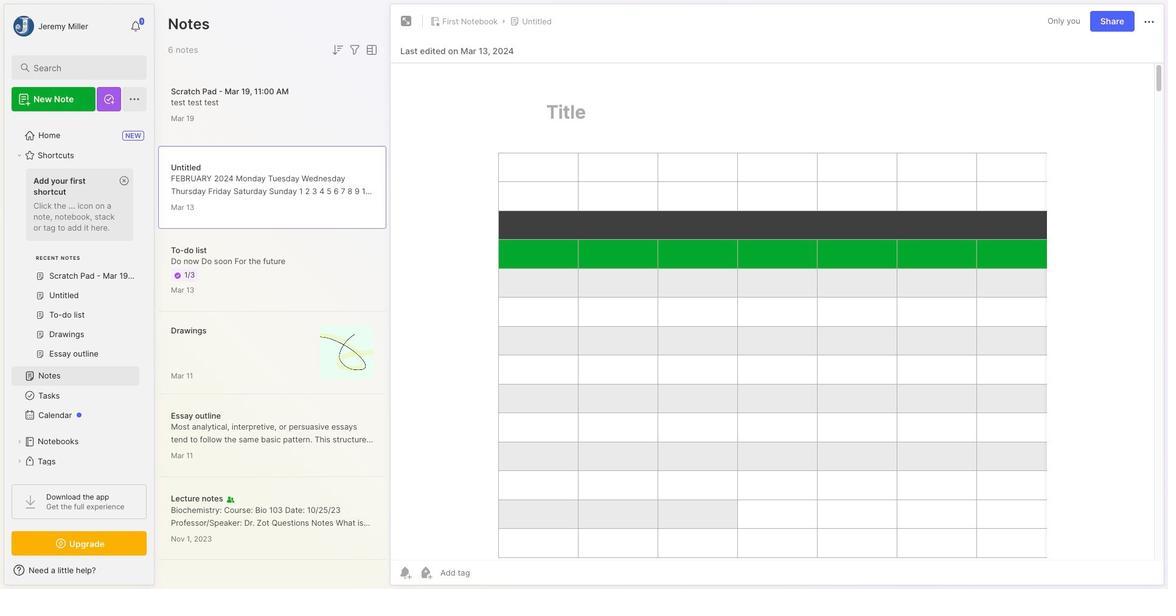 Task type: locate. For each thing, give the bounding box(es) containing it.
Add filters field
[[348, 43, 362, 57]]

tree inside main element
[[4, 119, 154, 517]]

note window element
[[390, 4, 1165, 589]]

Sort options field
[[331, 43, 345, 57]]

more actions image
[[1143, 14, 1157, 29]]

None search field
[[33, 60, 136, 75]]

expand tags image
[[16, 458, 23, 465]]

add tag image
[[419, 566, 433, 580]]

expand notebooks image
[[16, 438, 23, 446]]

Account field
[[12, 14, 88, 38]]

tree
[[4, 119, 154, 517]]

group
[[12, 165, 139, 371]]

Add tag field
[[440, 567, 531, 578]]



Task type: vqa. For each thing, say whether or not it's contained in the screenshot.
the topmost Personal
no



Task type: describe. For each thing, give the bounding box(es) containing it.
View options field
[[362, 43, 379, 57]]

add filters image
[[348, 43, 362, 57]]

thumbnail image
[[320, 325, 374, 379]]

add a reminder image
[[398, 566, 413, 580]]

WHAT'S NEW field
[[4, 561, 154, 580]]

More actions field
[[1143, 13, 1157, 29]]

none search field inside main element
[[33, 60, 136, 75]]

main element
[[0, 0, 158, 589]]

expand note image
[[399, 14, 414, 29]]

Note Editor text field
[[391, 63, 1165, 560]]

Search text field
[[33, 62, 136, 74]]

group inside tree
[[12, 165, 139, 371]]

click to collapse image
[[154, 567, 163, 581]]



